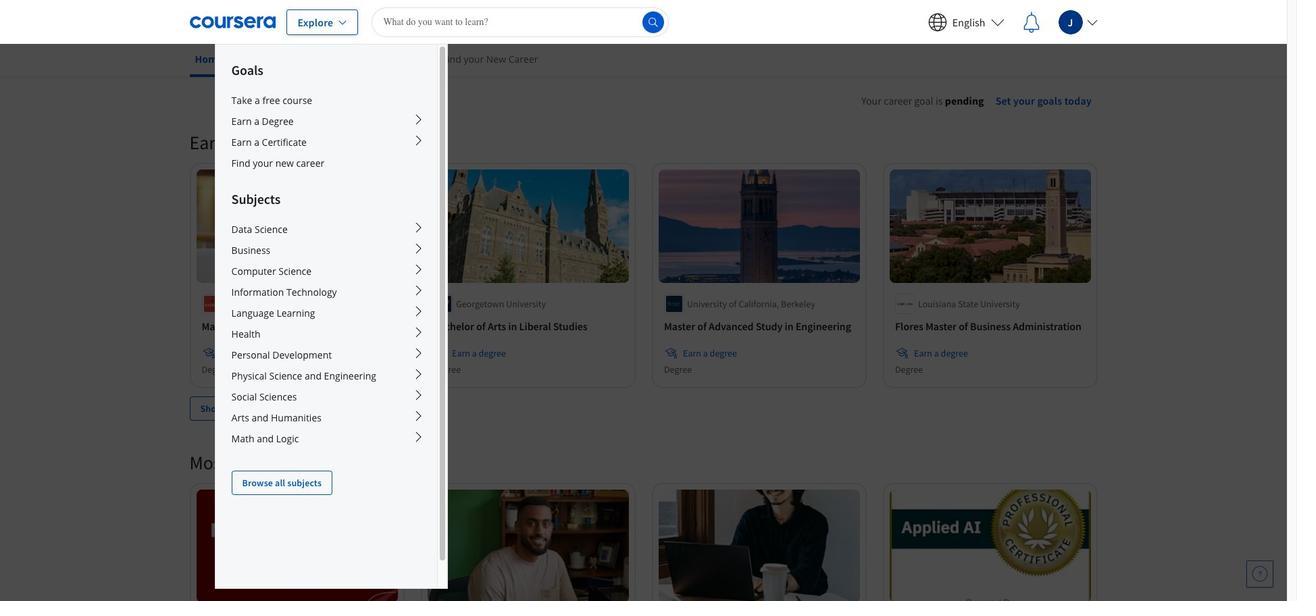 Task type: vqa. For each thing, say whether or not it's contained in the screenshot.
and within Stanford Introduction to Food and Health
no



Task type: locate. For each thing, give the bounding box(es) containing it.
help center image
[[1252, 566, 1268, 582]]

None search field
[[372, 7, 669, 37]]

region
[[805, 111, 1244, 245]]

most popular certificates collection element
[[181, 429, 1106, 601]]



Task type: describe. For each thing, give the bounding box(es) containing it.
What do you want to learn? text field
[[372, 7, 669, 37]]

explore menu element
[[215, 45, 437, 495]]

coursera image
[[190, 11, 275, 33]]

earn your degree collection element
[[181, 109, 1106, 442]]



